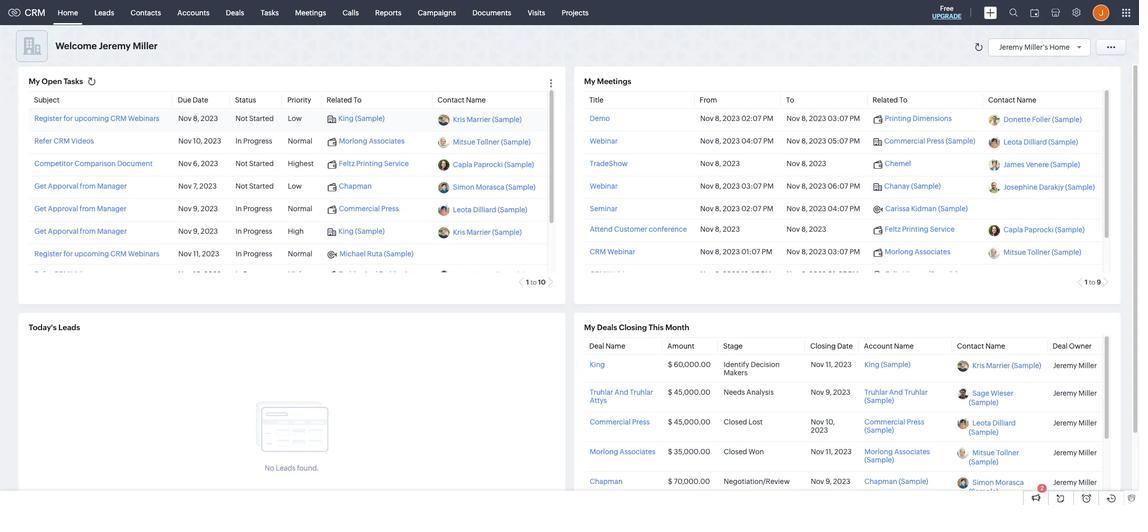 Task type: describe. For each thing, give the bounding box(es) containing it.
10
[[538, 279, 546, 287]]

(sample) inside felix hirpara (sample) link
[[928, 270, 958, 278]]

feltz for feltz printing service link to the top
[[339, 160, 355, 168]]

simon morasca (sample) for low
[[453, 183, 536, 192]]

1 for name
[[1085, 279, 1088, 287]]

$ for associates
[[668, 448, 672, 456]]

35,000.00
[[674, 448, 710, 456]]

0 horizontal spatial attys
[[404, 270, 421, 278]]

1 horizontal spatial nov 8, 2023 01:07 pm
[[787, 270, 859, 278]]

amount link
[[667, 342, 694, 351]]

customer
[[614, 225, 647, 233]]

priority
[[287, 96, 311, 104]]

not started for nov 8, 2023
[[235, 115, 274, 123]]

felix
[[885, 270, 901, 278]]

normal for morlong
[[288, 137, 312, 145]]

tollner for nov 11, 2023
[[996, 449, 1019, 457]]

0 horizontal spatial morlong associates link
[[327, 137, 405, 146]]

1 vertical spatial nov 8, 2023 03:07 pm
[[700, 182, 774, 191]]

register for nov 11, 2023
[[34, 250, 62, 258]]

deal for deal name
[[589, 342, 604, 351]]

1 vertical spatial nov 8, 2023 04:07 pm
[[787, 205, 860, 213]]

chemel link
[[873, 160, 911, 169]]

in for michael
[[235, 250, 242, 258]]

kris marrier (sample) link for high
[[453, 229, 522, 237]]

1 vertical spatial mitsue
[[1004, 249, 1026, 257]]

home inside home link
[[58, 8, 78, 17]]

mitsue tollner (sample) for normal
[[453, 138, 531, 146]]

(sample) inside sage wieser (sample)
[[969, 399, 999, 407]]

get apporval from manager for nov 7, 2023
[[34, 182, 127, 191]]

free upgrade
[[932, 5, 962, 20]]

06:07
[[828, 182, 848, 191]]

search image
[[1009, 8, 1018, 17]]

1 horizontal spatial feltz printing service
[[885, 225, 955, 233]]

contact for related to
[[438, 96, 465, 104]]

subject
[[34, 96, 59, 104]]

0 horizontal spatial tasks
[[64, 77, 83, 86]]

marrier for nov 11, 2023
[[986, 362, 1010, 370]]

5 $ from the top
[[668, 478, 672, 486]]

needs analysis
[[724, 389, 774, 397]]

contact name for account name
[[957, 342, 1005, 351]]

open
[[42, 77, 62, 86]]

1 vertical spatial capla paprocki (sample) link
[[1004, 226, 1085, 234]]

projects link
[[553, 0, 597, 25]]

for for nov 11, 2023
[[63, 250, 73, 258]]

lost
[[749, 418, 763, 427]]

1 vertical spatial printing
[[356, 160, 383, 168]]

demo
[[590, 115, 610, 123]]

james venere (sample)
[[1004, 161, 1080, 169]]

0 vertical spatial closing
[[619, 323, 647, 332]]

free
[[940, 5, 954, 12]]

45,000.00 for closed lost
[[674, 418, 711, 427]]

james
[[1004, 161, 1025, 169]]

michael
[[339, 250, 366, 258]]

my for my deals closing this month
[[584, 323, 595, 332]]

0 vertical spatial commercial press (sample)
[[884, 137, 975, 145]]

leota dilliard (sample) link for nov 10, 2023
[[969, 419, 1016, 437]]

started for nov 6, 2023
[[249, 160, 274, 168]]

my deals closing this month
[[584, 323, 689, 332]]

0 horizontal spatial capla paprocki (sample) link
[[453, 161, 534, 169]]

videos for normal
[[71, 137, 94, 145]]

in progress for king (sample)
[[235, 227, 272, 236]]

date for closing date
[[837, 342, 853, 351]]

0 vertical spatial commercial press
[[339, 205, 399, 213]]

1 vertical spatial commercial press (sample) link
[[864, 418, 924, 435]]

2 vertical spatial printing
[[902, 225, 929, 233]]

king (sample) link for high
[[327, 227, 385, 236]]

deal owner link
[[1053, 342, 1092, 351]]

0 horizontal spatial service
[[384, 160, 409, 168]]

1 horizontal spatial commercial press link
[[590, 418, 650, 427]]

11, for morlong associates
[[826, 448, 833, 456]]

60,000.00
[[674, 361, 711, 369]]

1 horizontal spatial commercial press
[[590, 418, 650, 427]]

josephine
[[1004, 183, 1038, 192]]

1 horizontal spatial capla
[[1004, 226, 1023, 234]]

jeremy miller for sage wieser (sample)
[[1053, 389, 1097, 398]]

10, for normal
[[193, 137, 202, 145]]

2 horizontal spatial chapman
[[864, 478, 897, 486]]

chanay
[[884, 182, 910, 191]]

feltz for feltz printing service link to the bottom
[[885, 225, 901, 233]]

truhlar and truhlar (sample)
[[864, 389, 928, 405]]

search element
[[1003, 0, 1024, 25]]

nov 8, 2023 05:07 pm
[[787, 137, 860, 145]]

0 horizontal spatial truhlar and truhlar attys
[[339, 270, 421, 278]]

carissa kidman (sample)
[[885, 205, 968, 213]]

1 horizontal spatial attys
[[590, 397, 607, 405]]

kris for high
[[453, 229, 465, 237]]

to link
[[786, 96, 794, 104]]

dimensions
[[913, 115, 952, 123]]

marrier for high
[[467, 229, 491, 237]]

1 horizontal spatial chapman
[[590, 478, 623, 486]]

7,
[[193, 182, 198, 191]]

1 horizontal spatial morlong associates link
[[590, 448, 655, 456]]

2 horizontal spatial contact
[[988, 96, 1015, 104]]

attend customer conference
[[590, 225, 687, 233]]

associates inside morlong associates (sample)
[[894, 448, 930, 456]]

closed for closed lost
[[724, 418, 747, 427]]

02:07 for nov 8, 2023 03:07 pm
[[741, 115, 761, 123]]

found.
[[297, 464, 319, 473]]

upcoming for nov 11, 2023
[[74, 250, 109, 258]]

0 vertical spatial feltz printing service link
[[327, 160, 409, 169]]

michael ruta (sample)
[[339, 250, 414, 258]]

and inside truhlar and truhlar attys
[[615, 389, 628, 397]]

normal for michael
[[288, 250, 312, 258]]

1 get from the top
[[34, 182, 46, 191]]

nov 7, 2023
[[178, 182, 217, 191]]

in for truhlar
[[235, 270, 242, 278]]

this
[[649, 323, 664, 332]]

closing date link
[[810, 342, 853, 351]]

conference
[[649, 225, 687, 233]]

accounts link
[[169, 0, 218, 25]]

0 vertical spatial leota dilliard (sample) link
[[1004, 138, 1078, 146]]

0 horizontal spatial commercial press link
[[327, 205, 399, 214]]

register for upcoming crm webinars for nov 8, 2023
[[34, 115, 159, 123]]

0 horizontal spatial chapman link
[[327, 182, 372, 191]]

1 to 9
[[1085, 279, 1101, 287]]

create menu image
[[984, 6, 997, 19]]

status link
[[235, 96, 256, 104]]

nov 10, 2023 for normal
[[178, 137, 221, 145]]

chemel
[[885, 160, 911, 168]]

get apporval from manager link for nov 7, 2023
[[34, 182, 127, 191]]

simon morasca (sample) link for nov 9, 2023
[[969, 479, 1024, 496]]

reports
[[375, 8, 401, 17]]

2 vertical spatial nov 10, 2023
[[811, 418, 835, 435]]

my open tasks
[[29, 77, 83, 86]]

contact name link for related to
[[438, 96, 486, 104]]

mitsue tollner (sample) link for nov 11, 2023
[[969, 449, 1019, 467]]

account
[[864, 342, 893, 351]]

visits link
[[520, 0, 553, 25]]

0 vertical spatial capla
[[453, 161, 472, 169]]

king (sample) for high
[[338, 227, 385, 236]]

$ 35,000.00
[[668, 448, 710, 456]]

foller
[[1032, 116, 1051, 124]]

miller for commercial press (sample)
[[1079, 419, 1097, 427]]

1 vertical spatial mitsue tollner (sample)
[[1004, 249, 1081, 257]]

campaigns link
[[410, 0, 464, 25]]

stage link
[[723, 342, 743, 351]]

from for high
[[80, 227, 96, 236]]

dilliard for normal
[[473, 206, 496, 214]]

contact name link for account name
[[957, 342, 1005, 351]]

jeremy miller for simon morasca (sample)
[[1053, 479, 1097, 487]]

document
[[117, 160, 153, 168]]

contacts
[[131, 8, 161, 17]]

1 horizontal spatial home
[[1050, 43, 1070, 51]]

king link
[[590, 361, 605, 369]]

date for due date
[[193, 96, 208, 104]]

seminar
[[590, 205, 618, 213]]

jeremy for morlong associates (sample)
[[1053, 449, 1077, 457]]

in for commercial
[[235, 205, 242, 213]]

marrier for low
[[467, 116, 491, 124]]

high for truhlar
[[288, 270, 304, 278]]

1 horizontal spatial tasks
[[261, 8, 279, 17]]

2 horizontal spatial leota
[[1004, 138, 1022, 146]]

low for chapman
[[288, 182, 302, 191]]

(sample) inside leota dilliard (sample)
[[969, 429, 999, 437]]

related to for second the related to link from left
[[873, 96, 908, 104]]

0 horizontal spatial and
[[364, 270, 378, 278]]

upgrade
[[932, 13, 962, 20]]

jeremy miller's home link
[[999, 43, 1085, 51]]

1 vertical spatial feltz printing service link
[[873, 225, 955, 234]]

2 vertical spatial 10,
[[826, 418, 835, 427]]

account name
[[864, 342, 914, 351]]

jeremy for commercial press (sample)
[[1053, 419, 1077, 427]]

chanay (sample) link
[[873, 182, 941, 191]]

not for nov 6, 2023
[[235, 160, 248, 168]]

morlong associates (sample) link
[[864, 448, 930, 465]]

due
[[178, 96, 191, 104]]

1 vertical spatial commercial press (sample)
[[864, 418, 924, 435]]

1 horizontal spatial morlong associates
[[590, 448, 655, 456]]

nov 8, 2023 for register for upcoming crm webinars
[[178, 115, 218, 123]]

hirpara
[[902, 270, 927, 278]]

manager for normal
[[97, 205, 127, 213]]

jeremy for truhlar and truhlar (sample)
[[1053, 389, 1077, 398]]

contact name for related to
[[438, 96, 486, 104]]

chanay (sample)
[[884, 182, 941, 191]]

high for king
[[288, 227, 304, 236]]

jeremy miller for mitsue tollner (sample)
[[1053, 449, 1097, 457]]

josephine darakjy (sample)
[[1004, 183, 1095, 192]]

simon morasca (sample) for nov 9, 2023
[[969, 479, 1024, 496]]

0 horizontal spatial 01:07
[[741, 248, 760, 256]]

1 to 10
[[526, 279, 546, 287]]

sage for high
[[453, 271, 470, 280]]

1 related to link from the left
[[327, 96, 362, 104]]

jeremy miller's home
[[999, 43, 1070, 51]]

0 horizontal spatial feltz printing service
[[339, 160, 409, 168]]

chapman (sample)
[[864, 478, 928, 486]]

0 vertical spatial paprocki
[[474, 161, 503, 169]]

carissa
[[885, 205, 910, 213]]

1 vertical spatial chapman link
[[590, 478, 623, 486]]

miller for truhlar and truhlar (sample)
[[1079, 389, 1097, 398]]

analysis
[[747, 389, 774, 397]]

1 horizontal spatial meetings
[[597, 77, 631, 86]]

felix hirpara (sample) link
[[873, 270, 958, 279]]

70,000.00
[[674, 478, 710, 486]]

closing date
[[810, 342, 853, 351]]

0 horizontal spatial chapman
[[339, 182, 372, 191]]

0 vertical spatial printing
[[885, 115, 911, 123]]

attend customer conference link
[[590, 225, 687, 233]]

tasks link
[[252, 0, 287, 25]]

2 vertical spatial king (sample)
[[864, 361, 911, 369]]

in for morlong
[[235, 137, 242, 145]]

1 horizontal spatial closing
[[810, 342, 836, 351]]

12:07
[[741, 270, 759, 278]]

account name link
[[864, 342, 914, 351]]

crm link
[[8, 7, 45, 18]]

1 vertical spatial 03:07
[[741, 182, 762, 191]]

morlong inside morlong associates (sample)
[[864, 448, 893, 456]]

(sample) inside chanay (sample) link
[[911, 182, 941, 191]]

home link
[[50, 0, 86, 25]]

1 vertical spatial mitsue tollner (sample) link
[[1004, 249, 1081, 257]]

from for low
[[80, 182, 96, 191]]

seminar link
[[590, 205, 618, 213]]

tollner for normal
[[477, 138, 500, 146]]

welcome jeremy miller
[[55, 41, 158, 51]]

get apporval from manager link for nov 9, 2023
[[34, 227, 127, 236]]

no leads found.
[[265, 464, 319, 473]]

no
[[265, 464, 274, 473]]

0 vertical spatial nov 8, 2023 01:07 pm
[[700, 248, 772, 256]]

0 horizontal spatial 04:07
[[741, 137, 762, 145]]

in progress for michael ruta (sample)
[[235, 250, 272, 258]]

2 horizontal spatial tollner
[[1027, 249, 1050, 257]]

kidman
[[911, 205, 937, 213]]

0 vertical spatial commercial press (sample) link
[[873, 137, 975, 146]]



Task type: locate. For each thing, give the bounding box(es) containing it.
morlong associates link
[[327, 137, 405, 146], [873, 248, 951, 257], [590, 448, 655, 456]]

0 vertical spatial date
[[193, 96, 208, 104]]

commercial press (sample) link down printing dimensions
[[873, 137, 975, 146]]

0 horizontal spatial closing
[[619, 323, 647, 332]]

1 horizontal spatial capla paprocki (sample) link
[[1004, 226, 1085, 234]]

mitsue for nov 11, 2023
[[972, 449, 995, 457]]

get approval from manager link
[[34, 205, 127, 213]]

2 $ 45,000.00 from the top
[[668, 418, 711, 427]]

0 horizontal spatial deals
[[226, 8, 244, 17]]

wieser inside sage wieser (sample)
[[991, 390, 1014, 398]]

get for king
[[34, 227, 46, 236]]

2 1 from the left
[[1085, 279, 1088, 287]]

wieser for nov 9, 2023
[[991, 390, 1014, 398]]

2 45,000.00 from the top
[[674, 418, 711, 427]]

2 for from the top
[[63, 250, 73, 258]]

1 from from the top
[[80, 182, 96, 191]]

leads right no
[[276, 464, 296, 473]]

get apporval from manager
[[34, 182, 127, 191], [34, 227, 127, 236]]

register down "approval"
[[34, 250, 62, 258]]

kris for nov 11, 2023
[[972, 362, 985, 370]]

1 to from the left
[[530, 279, 537, 287]]

1 vertical spatial 10,
[[193, 270, 202, 278]]

jeremy for king (sample)
[[1053, 362, 1077, 370]]

deal up king 'link'
[[589, 342, 604, 351]]

low
[[288, 115, 302, 123], [288, 182, 302, 191]]

manager for high
[[97, 227, 127, 236]]

sage wieser (sample) link
[[453, 271, 525, 280], [969, 390, 1014, 407]]

0 vertical spatial king (sample)
[[338, 115, 385, 123]]

0 vertical spatial chapman link
[[327, 182, 372, 191]]

refer
[[34, 137, 52, 145], [34, 270, 52, 278]]

commercial press (sample) link down truhlar and truhlar (sample)
[[864, 418, 924, 435]]

$ 45,000.00 up '$ 35,000.00'
[[668, 418, 711, 427]]

home right the 'miller's' on the right top
[[1050, 43, 1070, 51]]

1 vertical spatial attys
[[590, 397, 607, 405]]

refer crm videos for normal
[[34, 137, 94, 145]]

1 02:07 from the top
[[741, 115, 761, 123]]

today's leads
[[29, 323, 80, 332]]

my up deal name
[[584, 323, 595, 332]]

45,000.00 down the 60,000.00 at the bottom right of page
[[674, 389, 711, 397]]

campaigns
[[418, 8, 456, 17]]

attend
[[590, 225, 613, 233]]

related to for first the related to link
[[327, 96, 362, 104]]

$ down $ 60,000.00
[[668, 389, 672, 397]]

3 $ from the top
[[668, 418, 672, 427]]

2 related to link from the left
[[873, 96, 908, 104]]

highest
[[288, 160, 314, 168]]

get down get approval from manager
[[34, 227, 46, 236]]

calendar image
[[1030, 8, 1039, 17]]

2 upcoming from the top
[[74, 250, 109, 258]]

4 jeremy miller from the top
[[1053, 449, 1097, 457]]

sage wieser (sample)
[[453, 271, 525, 280], [969, 390, 1014, 407]]

related right priority link
[[327, 96, 352, 104]]

refer crm videos
[[34, 137, 94, 145], [34, 270, 94, 278]]

truhlar and truhlar attys down 'michael ruta (sample)'
[[339, 270, 421, 278]]

1 nov 8, 2023 02:07 pm from the top
[[700, 115, 773, 123]]

2 apporval from the top
[[48, 227, 78, 236]]

kris marrier (sample) link for low
[[453, 116, 522, 124]]

profile image
[[1093, 4, 1109, 21]]

kris marrier (sample) for nov 11, 2023
[[972, 362, 1041, 370]]

for for nov 8, 2023
[[63, 115, 73, 123]]

3 not started from the top
[[235, 182, 274, 191]]

register down subject link at the left
[[34, 115, 62, 123]]

0 vertical spatial meetings
[[295, 8, 326, 17]]

welcome
[[55, 41, 97, 51]]

4 in progress from the top
[[235, 250, 272, 258]]

miller
[[133, 41, 158, 51], [1079, 362, 1097, 370], [1079, 389, 1097, 398], [1079, 419, 1097, 427], [1079, 449, 1097, 457], [1079, 479, 1097, 487]]

2 normal from the top
[[288, 205, 312, 213]]

register for upcoming crm webinars
[[34, 115, 159, 123], [34, 250, 159, 258]]

1 not started from the top
[[235, 115, 274, 123]]

truhlar and truhlar attys link down the michael ruta (sample) "link"
[[327, 270, 421, 279]]

0 vertical spatial leads
[[94, 8, 114, 17]]

nov 8, 2023 03:07 pm for nov 8, 2023 02:07 pm
[[787, 115, 860, 123]]

2 get from the top
[[34, 205, 46, 213]]

$ for and
[[668, 389, 672, 397]]

sage wieser (sample) for high
[[453, 271, 525, 280]]

3 started from the top
[[249, 182, 274, 191]]

king (sample) link for nov 11, 2023
[[864, 361, 911, 369]]

2 low from the top
[[288, 182, 302, 191]]

2 crm webinar from the top
[[590, 270, 635, 278]]

2 deal from the left
[[1053, 342, 1068, 351]]

0 vertical spatial commercial press link
[[327, 205, 399, 214]]

not started
[[235, 115, 274, 123], [235, 160, 274, 168], [235, 182, 274, 191]]

nov 8, 2023 01:07 pm
[[700, 248, 772, 256], [787, 270, 859, 278]]

register for upcoming crm webinars up the "comparison"
[[34, 115, 159, 123]]

to
[[530, 279, 537, 287], [1089, 279, 1095, 287]]

1 crm webinar from the top
[[590, 248, 635, 256]]

1 webinars from the top
[[128, 115, 159, 123]]

(sample) inside commercial press (sample)
[[864, 427, 894, 435]]

nov 8, 2023 02:07 pm for nov 8, 2023 03:07 pm
[[700, 115, 773, 123]]

2 to from the left
[[1089, 279, 1095, 287]]

0 horizontal spatial dilliard
[[473, 206, 496, 214]]

1 vertical spatial from
[[80, 205, 95, 213]]

closed
[[724, 418, 747, 427], [724, 448, 747, 456]]

4 $ from the top
[[668, 448, 672, 456]]

0 vertical spatial leota
[[1004, 138, 1022, 146]]

03:07 for nov 8, 2023 02:07 pm
[[828, 115, 848, 123]]

webinar link for nov 8, 2023 04:07 pm
[[590, 137, 618, 145]]

date right due
[[193, 96, 208, 104]]

1 vertical spatial leads
[[58, 323, 80, 332]]

$ up '$ 35,000.00'
[[668, 418, 672, 427]]

get apporval from manager down get approval from manager link
[[34, 227, 127, 236]]

1 horizontal spatial deal
[[1053, 342, 1068, 351]]

1 horizontal spatial to
[[1089, 279, 1095, 287]]

1 apporval from the top
[[48, 182, 78, 191]]

8,
[[193, 115, 199, 123], [715, 115, 721, 123], [801, 115, 808, 123], [715, 137, 721, 145], [801, 137, 808, 145], [715, 160, 721, 168], [801, 160, 808, 168], [715, 182, 721, 191], [801, 182, 808, 191], [715, 205, 721, 213], [801, 205, 808, 213], [715, 225, 721, 233], [801, 225, 808, 233], [715, 248, 721, 256], [801, 248, 808, 256], [715, 270, 721, 278], [801, 270, 808, 278]]

1 horizontal spatial service
[[930, 225, 955, 233]]

apporval down "approval"
[[48, 227, 78, 236]]

deal left owner
[[1053, 342, 1068, 351]]

1 left 9
[[1085, 279, 1088, 287]]

1 horizontal spatial nov 8, 2023 04:07 pm
[[787, 205, 860, 213]]

1 related to from the left
[[327, 96, 362, 104]]

contact
[[438, 96, 465, 104], [988, 96, 1015, 104], [957, 342, 984, 351]]

started for nov 8, 2023
[[249, 115, 274, 123]]

(sample)
[[355, 115, 385, 123], [492, 116, 522, 124], [1052, 116, 1082, 124], [946, 137, 975, 145], [501, 138, 531, 146], [1048, 138, 1078, 146], [504, 161, 534, 169], [1050, 161, 1080, 169], [911, 182, 941, 191], [506, 183, 536, 192], [1065, 183, 1095, 192], [938, 205, 968, 213], [498, 206, 527, 214], [1055, 226, 1085, 234], [355, 227, 385, 236], [492, 229, 522, 237], [1052, 249, 1081, 257], [384, 250, 414, 258], [928, 270, 958, 278], [496, 271, 525, 280], [881, 361, 911, 369], [1012, 362, 1041, 370], [864, 397, 894, 405], [969, 399, 999, 407], [864, 427, 894, 435], [969, 429, 999, 437], [864, 456, 894, 465], [969, 458, 999, 467], [899, 478, 928, 486], [969, 488, 999, 496]]

progress for king
[[243, 227, 272, 236]]

get approval from manager
[[34, 205, 127, 213]]

0 vertical spatial nov 11, 2023
[[178, 250, 219, 258]]

1 high from the top
[[288, 227, 304, 236]]

0 horizontal spatial mitsue
[[453, 138, 475, 146]]

tasks right "deals" 'link'
[[261, 8, 279, 17]]

related up printing dimensions link at right
[[873, 96, 898, 104]]

needs
[[724, 389, 745, 397]]

to left 9
[[1089, 279, 1095, 287]]

webinar link for nov 8, 2023 03:07 pm
[[590, 182, 618, 191]]

1 vertical spatial register for upcoming crm webinars
[[34, 250, 159, 258]]

1 related from the left
[[327, 96, 352, 104]]

ruta
[[367, 250, 383, 258]]

1 vertical spatial kris marrier (sample)
[[453, 229, 522, 237]]

my up title link at the right
[[584, 77, 595, 86]]

simon morasca (sample) link for low
[[453, 183, 536, 192]]

morlong associates for morlong associates link to the left
[[339, 137, 405, 145]]

videos for high
[[71, 270, 94, 278]]

1 vertical spatial webinar link
[[590, 182, 618, 191]]

2 register from the top
[[34, 250, 62, 258]]

from right "approval"
[[80, 205, 95, 213]]

2
[[1041, 485, 1044, 492]]

king (sample) link for low
[[327, 115, 385, 124]]

2 horizontal spatial leads
[[276, 464, 296, 473]]

started for nov 7, 2023
[[249, 182, 274, 191]]

3 in progress from the top
[[235, 227, 272, 236]]

apporval up "approval"
[[48, 182, 78, 191]]

5 jeremy miller from the top
[[1053, 479, 1097, 487]]

title
[[589, 96, 604, 104]]

and down the michael ruta (sample) "link"
[[364, 270, 378, 278]]

date left account
[[837, 342, 853, 351]]

2 vertical spatial leota dilliard (sample) link
[[969, 419, 1016, 437]]

1 vertical spatial simon morasca (sample) link
[[969, 479, 1024, 496]]

progress for truhlar
[[243, 270, 272, 278]]

progress for morlong
[[243, 137, 272, 145]]

sage wieser (sample) for nov 9, 2023
[[969, 390, 1014, 407]]

$ 45,000.00 for needs
[[668, 389, 711, 397]]

1 to from the left
[[354, 96, 362, 104]]

in
[[235, 137, 242, 145], [235, 205, 242, 213], [235, 227, 242, 236], [235, 250, 242, 258], [235, 270, 242, 278]]

3 in from the top
[[235, 227, 242, 236]]

$ left 35,000.00
[[668, 448, 672, 456]]

commercial press (sample) down truhlar and truhlar (sample)
[[864, 418, 924, 435]]

0 horizontal spatial related to
[[327, 96, 362, 104]]

2 vertical spatial not
[[235, 182, 248, 191]]

0 horizontal spatial simon morasca (sample)
[[453, 183, 536, 192]]

nov 9, 2023
[[178, 205, 218, 213], [178, 227, 218, 236], [811, 389, 850, 397], [811, 478, 850, 486]]

truhlar and truhlar attys link down king 'link'
[[590, 389, 653, 405]]

$ 45,000.00 down $ 60,000.00
[[668, 389, 711, 397]]

related to up printing dimensions link at right
[[873, 96, 908, 104]]

0 vertical spatial morasca
[[476, 183, 504, 192]]

sage inside sage wieser (sample)
[[972, 390, 989, 398]]

2 webinar link from the top
[[590, 182, 618, 191]]

contact for account name
[[957, 342, 984, 351]]

attys down king 'link'
[[590, 397, 607, 405]]

from down competitor comparison document link in the left top of the page
[[80, 182, 96, 191]]

deals up deal name
[[597, 323, 617, 332]]

0 vertical spatial nov 8, 2023 02:07 pm
[[700, 115, 773, 123]]

sage for nov 9, 2023
[[972, 390, 989, 398]]

and inside truhlar and truhlar (sample)
[[889, 389, 903, 397]]

0 vertical spatial kris
[[453, 116, 465, 124]]

2 jeremy miller from the top
[[1053, 389, 1097, 398]]

1 get apporval from manager link from the top
[[34, 182, 127, 191]]

45,000.00
[[674, 389, 711, 397], [674, 418, 711, 427]]

0 vertical spatial morlong associates link
[[327, 137, 405, 146]]

mitsue tollner (sample) for nov 11, 2023
[[969, 449, 1019, 467]]

jeremy miller for leota dilliard (sample)
[[1053, 419, 1097, 427]]

0 vertical spatial feltz
[[339, 160, 355, 168]]

2 not started from the top
[[235, 160, 274, 168]]

1 deal from the left
[[589, 342, 604, 351]]

not for nov 8, 2023
[[235, 115, 248, 123]]

2 vertical spatial morlong associates
[[590, 448, 655, 456]]

1 vertical spatial kris marrier (sample) link
[[453, 229, 522, 237]]

simon for nov 9, 2023
[[972, 479, 994, 487]]

not started for nov 7, 2023
[[235, 182, 274, 191]]

(sample) inside truhlar and truhlar (sample)
[[864, 397, 894, 405]]

1 register for upcoming crm webinars link from the top
[[34, 115, 159, 123]]

crm webinar link for nov 8, 2023 01:07 pm
[[590, 248, 635, 256]]

0 horizontal spatial sage wieser (sample)
[[453, 271, 525, 280]]

1 vertical spatial service
[[930, 225, 955, 233]]

and down deal name link
[[615, 389, 628, 397]]

simon morasca (sample)
[[453, 183, 536, 192], [969, 479, 1024, 496]]

commercial press (sample) link
[[873, 137, 975, 146], [864, 418, 924, 435]]

1 vertical spatial commercial press link
[[590, 418, 650, 427]]

1 horizontal spatial truhlar and truhlar attys link
[[590, 389, 653, 405]]

(sample) inside simon morasca (sample)
[[969, 488, 999, 496]]

3 not from the top
[[235, 182, 248, 191]]

documents link
[[464, 0, 520, 25]]

1 vertical spatial webinars
[[128, 250, 159, 258]]

not right nov 6, 2023
[[235, 160, 248, 168]]

refer crm videos link for normal
[[34, 137, 94, 145]]

0 vertical spatial sage
[[453, 271, 470, 280]]

tradeshow
[[590, 160, 628, 168]]

1 register from the top
[[34, 115, 62, 123]]

upcoming for nov 8, 2023
[[74, 115, 109, 123]]

to for first the related to link
[[354, 96, 362, 104]]

to for second the related to link from left
[[899, 96, 908, 104]]

normal for commercial
[[288, 205, 312, 213]]

for down my open tasks
[[63, 115, 73, 123]]

nov 8, 2023 04:07 pm down nov 8, 2023 06:07 pm
[[787, 205, 860, 213]]

1 horizontal spatial to
[[786, 96, 794, 104]]

0 horizontal spatial 1
[[526, 279, 529, 287]]

create menu element
[[978, 0, 1003, 25]]

2 from from the top
[[80, 205, 95, 213]]

nov 8, 2023 12:07 pm
[[700, 270, 771, 278]]

1 started from the top
[[249, 115, 274, 123]]

leads inside 'link'
[[94, 8, 114, 17]]

webinar link up "seminar"
[[590, 182, 618, 191]]

2 refer from the top
[[34, 270, 52, 278]]

1 for from the top
[[63, 115, 73, 123]]

register for upcoming crm webinars link up the "comparison"
[[34, 115, 159, 123]]

1 vertical spatial deals
[[597, 323, 617, 332]]

webinar link
[[590, 137, 618, 145], [590, 182, 618, 191]]

1 $ 45,000.00 from the top
[[668, 389, 711, 397]]

progress for michael
[[243, 250, 272, 258]]

jeremy for chapman (sample)
[[1053, 479, 1077, 487]]

2 webinars from the top
[[128, 250, 159, 258]]

5 progress from the top
[[243, 270, 272, 278]]

1 refer from the top
[[34, 137, 52, 145]]

nov 8, 2023 06:07 pm
[[787, 182, 860, 191]]

deal for deal owner
[[1053, 342, 1068, 351]]

from down get approval from manager link
[[80, 227, 96, 236]]

to left 10
[[530, 279, 537, 287]]

for down "approval"
[[63, 250, 73, 258]]

get left "approval"
[[34, 205, 46, 213]]

leota inside leota dilliard (sample)
[[972, 419, 991, 428]]

2 started from the top
[[249, 160, 274, 168]]

0 vertical spatial attys
[[404, 270, 421, 278]]

low down highest
[[288, 182, 302, 191]]

0 vertical spatial 01:07
[[741, 248, 760, 256]]

to
[[354, 96, 362, 104], [786, 96, 794, 104], [899, 96, 908, 104]]

and down the account name
[[889, 389, 903, 397]]

0 vertical spatial truhlar and truhlar attys link
[[327, 270, 421, 279]]

related to link right priority link
[[327, 96, 362, 104]]

identify decision makers
[[724, 361, 780, 377]]

3 from from the top
[[80, 227, 96, 236]]

03:07
[[828, 115, 848, 123], [741, 182, 762, 191], [828, 248, 848, 256]]

leads up welcome jeremy miller
[[94, 8, 114, 17]]

dilliard for nov 10, 2023
[[993, 419, 1016, 428]]

get down competitor
[[34, 182, 46, 191]]

documents
[[473, 8, 511, 17]]

capla
[[453, 161, 472, 169], [1004, 226, 1023, 234]]

deals left tasks link on the top of page
[[226, 8, 244, 17]]

1 get apporval from manager from the top
[[34, 182, 127, 191]]

get apporval from manager link down get approval from manager link
[[34, 227, 127, 236]]

03:07 for nov 8, 2023 01:07 pm
[[828, 248, 848, 256]]

3 normal from the top
[[288, 250, 312, 258]]

1 horizontal spatial dilliard
[[993, 419, 1016, 428]]

deals inside 'link'
[[226, 8, 244, 17]]

webinar link down demo
[[590, 137, 618, 145]]

1 progress from the top
[[243, 137, 272, 145]]

wieser for high
[[471, 271, 494, 280]]

not right nov 7, 2023
[[235, 182, 248, 191]]

miller's
[[1024, 43, 1048, 51]]

0 vertical spatial register
[[34, 115, 62, 123]]

capla paprocki (sample)
[[453, 161, 534, 169], [1004, 226, 1085, 234]]

2 refer crm videos link from the top
[[34, 270, 94, 278]]

0 vertical spatial not started
[[235, 115, 274, 123]]

deal name link
[[589, 342, 625, 351]]

related to
[[327, 96, 362, 104], [873, 96, 908, 104]]

tasks right the open
[[64, 77, 83, 86]]

0 vertical spatial simon
[[453, 183, 474, 192]]

associates
[[369, 137, 405, 145], [915, 248, 951, 256], [620, 448, 655, 456], [894, 448, 930, 456]]

1 $ from the top
[[668, 361, 672, 369]]

2 related to from the left
[[873, 96, 908, 104]]

1 upcoming from the top
[[74, 115, 109, 123]]

1 1 from the left
[[526, 279, 529, 287]]

2 get apporval from manager link from the top
[[34, 227, 127, 236]]

1 register for upcoming crm webinars from the top
[[34, 115, 159, 123]]

calls
[[343, 8, 359, 17]]

meetings up title link at the right
[[597, 77, 631, 86]]

2 progress from the top
[[243, 205, 272, 213]]

1 horizontal spatial paprocki
[[1024, 226, 1054, 234]]

2 horizontal spatial dilliard
[[1024, 138, 1047, 146]]

1 left 10
[[526, 279, 529, 287]]

commercial press (sample) down dimensions on the right top of the page
[[884, 137, 975, 145]]

2023
[[201, 115, 218, 123], [723, 115, 740, 123], [809, 115, 826, 123], [204, 137, 221, 145], [723, 137, 740, 145], [809, 137, 826, 145], [201, 160, 218, 168], [723, 160, 740, 168], [809, 160, 826, 168], [199, 182, 217, 191], [723, 182, 740, 191], [809, 182, 826, 191], [201, 205, 218, 213], [723, 205, 740, 213], [809, 205, 826, 213], [723, 225, 740, 233], [809, 225, 826, 233], [201, 227, 218, 236], [723, 248, 740, 256], [809, 248, 826, 256], [202, 250, 219, 258], [204, 270, 221, 278], [723, 270, 740, 278], [809, 270, 826, 278], [834, 361, 852, 369], [833, 389, 850, 397], [811, 427, 828, 435], [834, 448, 852, 456], [833, 478, 850, 486]]

2 vertical spatial mitsue tollner (sample) link
[[969, 449, 1019, 467]]

won
[[749, 448, 764, 456]]

2 closed from the top
[[724, 448, 747, 456]]

3 jeremy miller from the top
[[1053, 419, 1097, 427]]

1 horizontal spatial simon
[[972, 479, 994, 487]]

1 vertical spatial refer crm videos link
[[34, 270, 94, 278]]

0 vertical spatial feltz printing service
[[339, 160, 409, 168]]

my for my open tasks
[[29, 77, 40, 86]]

1 in progress from the top
[[235, 137, 272, 145]]

2 related from the left
[[873, 96, 898, 104]]

1 low from the top
[[288, 115, 302, 123]]

0 vertical spatial simon morasca (sample) link
[[453, 183, 536, 192]]

register for upcoming crm webinars link down get approval from manager
[[34, 250, 159, 258]]

in progress for commercial press
[[235, 205, 272, 213]]

1 vertical spatial tasks
[[64, 77, 83, 86]]

0 vertical spatial 02:07
[[741, 115, 761, 123]]

0 vertical spatial leota dilliard (sample)
[[1004, 138, 1078, 146]]

5 in from the top
[[235, 270, 242, 278]]

2 vertical spatial leota dilliard (sample)
[[969, 419, 1016, 437]]

$ down amount
[[668, 361, 672, 369]]

upcoming up competitor comparison document
[[74, 115, 109, 123]]

register for upcoming crm webinars link
[[34, 115, 159, 123], [34, 250, 159, 258]]

0 vertical spatial refer
[[34, 137, 52, 145]]

leads link
[[86, 0, 122, 25]]

1 crm webinar link from the top
[[590, 248, 635, 256]]

1 horizontal spatial simon morasca (sample)
[[969, 479, 1024, 496]]

subject link
[[34, 96, 59, 104]]

2 02:07 from the top
[[741, 205, 761, 213]]

0 vertical spatial apporval
[[48, 182, 78, 191]]

1 horizontal spatial 01:07
[[828, 270, 847, 278]]

1 webinar link from the top
[[590, 137, 618, 145]]

attys
[[404, 270, 421, 278], [590, 397, 607, 405]]

for
[[63, 115, 73, 123], [63, 250, 73, 258]]

get apporval from manager link up get approval from manager
[[34, 182, 127, 191]]

closed for closed won
[[724, 448, 747, 456]]

apporval for nov 9, 2023
[[48, 227, 78, 236]]

2 videos from the top
[[71, 270, 94, 278]]

1 normal from the top
[[288, 137, 312, 145]]

printing
[[885, 115, 911, 123], [356, 160, 383, 168], [902, 225, 929, 233]]

1 videos from the top
[[71, 137, 94, 145]]

feltz right highest
[[339, 160, 355, 168]]

not down status link
[[235, 115, 248, 123]]

2 horizontal spatial morlong associates
[[885, 248, 951, 256]]

morlong associates (sample)
[[864, 448, 930, 465]]

1 vertical spatial closed
[[724, 448, 747, 456]]

apporval
[[48, 182, 78, 191], [48, 227, 78, 236]]

2 vertical spatial started
[[249, 182, 274, 191]]

1 vertical spatial videos
[[71, 270, 94, 278]]

2 vertical spatial 03:07
[[828, 248, 848, 256]]

9
[[1097, 279, 1101, 287]]

upcoming
[[74, 115, 109, 123], [74, 250, 109, 258]]

get for commercial
[[34, 205, 46, 213]]

leota dilliard (sample) for normal
[[453, 206, 527, 214]]

4 progress from the top
[[243, 250, 272, 258]]

0 horizontal spatial feltz
[[339, 160, 355, 168]]

low down priority
[[288, 115, 302, 123]]

register for upcoming crm webinars link for nov 8, 2023
[[34, 115, 159, 123]]

$ left 70,000.00
[[668, 478, 672, 486]]

leota dilliard (sample) link for normal
[[453, 206, 527, 214]]

truhlar and truhlar attys down king 'link'
[[590, 389, 653, 405]]

0 vertical spatial dilliard
[[1024, 138, 1047, 146]]

register for upcoming crm webinars for nov 11, 2023
[[34, 250, 159, 258]]

feltz down carissa
[[885, 225, 901, 233]]

sage wieser (sample) link for nov 9, 2023
[[969, 390, 1014, 407]]

related to link up printing dimensions link at right
[[873, 96, 908, 104]]

closed left lost on the right bottom
[[724, 418, 747, 427]]

contact name link
[[438, 96, 486, 104], [988, 96, 1036, 104], [957, 342, 1005, 351]]

nov 8, 2023 for tradeshow
[[700, 160, 740, 168]]

10, for high
[[193, 270, 202, 278]]

chapman (sample) link
[[864, 478, 928, 486]]

1 refer crm videos link from the top
[[34, 137, 94, 145]]

venere
[[1026, 161, 1049, 169]]

meetings inside 'link'
[[295, 8, 326, 17]]

0 vertical spatial nov 8, 2023 04:07 pm
[[700, 137, 774, 145]]

capla paprocki (sample) link
[[453, 161, 534, 169], [1004, 226, 1085, 234]]

3 get from the top
[[34, 227, 46, 236]]

not started for nov 6, 2023
[[235, 160, 274, 168]]

0 vertical spatial mitsue tollner (sample) link
[[453, 138, 531, 146]]

to for contact name
[[1089, 279, 1095, 287]]

1 in from the top
[[235, 137, 242, 145]]

2 in from the top
[[235, 205, 242, 213]]

0 vertical spatial deals
[[226, 8, 244, 17]]

9,
[[193, 205, 199, 213], [193, 227, 199, 236], [826, 389, 832, 397], [826, 478, 832, 486]]

from
[[80, 182, 96, 191], [80, 205, 95, 213], [80, 227, 96, 236]]

truhlar and truhlar (sample) link
[[864, 389, 928, 405]]

approval
[[48, 205, 78, 213]]

jeremy
[[99, 41, 131, 51], [999, 43, 1023, 51], [1053, 362, 1077, 370], [1053, 389, 1077, 398], [1053, 419, 1077, 427], [1053, 449, 1077, 457], [1053, 479, 1077, 487]]

3 to from the left
[[899, 96, 908, 104]]

2 high from the top
[[288, 270, 304, 278]]

1 closed from the top
[[724, 418, 747, 427]]

refer crm videos for high
[[34, 270, 94, 278]]

crm webinar link
[[590, 248, 635, 256], [590, 270, 635, 278]]

apporval for nov 7, 2023
[[48, 182, 78, 191]]

1 jeremy miller from the top
[[1053, 362, 1097, 370]]

deal owner
[[1053, 342, 1092, 351]]

to for related to
[[530, 279, 537, 287]]

1 horizontal spatial 04:07
[[828, 205, 848, 213]]

1 45,000.00 from the top
[[674, 389, 711, 397]]

dilliard inside leota dilliard (sample)
[[993, 419, 1016, 428]]

1 refer crm videos from the top
[[34, 137, 94, 145]]

2 get apporval from manager from the top
[[34, 227, 127, 236]]

2 register for upcoming crm webinars from the top
[[34, 250, 159, 258]]

5 in progress from the top
[[235, 270, 272, 278]]

$ 45,000.00 for closed
[[668, 418, 711, 427]]

1 vertical spatial truhlar and truhlar attys
[[590, 389, 653, 405]]

morasca for low
[[476, 183, 504, 192]]

my meetings
[[584, 77, 631, 86]]

get apporval from manager up get approval from manager
[[34, 182, 127, 191]]

nov 10, 2023
[[178, 137, 221, 145], [178, 270, 221, 278], [811, 418, 835, 435]]

(sample) inside mitsue tollner (sample)
[[969, 458, 999, 467]]

register for upcoming crm webinars link for nov 11, 2023
[[34, 250, 159, 258]]

mitsue for normal
[[453, 138, 475, 146]]

today's
[[29, 323, 57, 332]]

sage wieser (sample) link for high
[[453, 271, 525, 280]]

nov 6, 2023
[[178, 160, 218, 168]]

2 to from the left
[[786, 96, 794, 104]]

get apporval from manager for nov 9, 2023
[[34, 227, 127, 236]]

1 vertical spatial date
[[837, 342, 853, 351]]

0 horizontal spatial simon
[[453, 183, 474, 192]]

comparison
[[75, 160, 116, 168]]

profile element
[[1087, 0, 1116, 25]]

0 horizontal spatial nov 8, 2023 01:07 pm
[[700, 248, 772, 256]]

kris marrier (sample) link for nov 11, 2023
[[972, 362, 1041, 370]]

2 crm webinar link from the top
[[590, 270, 635, 278]]

home up welcome
[[58, 8, 78, 17]]

my for my meetings
[[584, 77, 595, 86]]

decision
[[751, 361, 780, 369]]

donette foller (sample) link
[[1004, 116, 1082, 124]]

3 progress from the top
[[243, 227, 272, 236]]

nov 11, 2023 for king
[[811, 361, 852, 369]]

$ for press
[[668, 418, 672, 427]]

2 nov 8, 2023 02:07 pm from the top
[[700, 205, 773, 213]]

45,000.00 up 35,000.00
[[674, 418, 711, 427]]

related to right priority link
[[327, 96, 362, 104]]

simon for low
[[453, 183, 474, 192]]

due date
[[178, 96, 208, 104]]

nov 8, 2023 04:07 pm down from
[[700, 137, 774, 145]]

4 in from the top
[[235, 250, 242, 258]]

my left the open
[[29, 77, 40, 86]]

0 vertical spatial webinar link
[[590, 137, 618, 145]]

(sample) inside carissa kidman (sample) link
[[938, 205, 968, 213]]

(sample) inside the michael ruta (sample) "link"
[[384, 250, 414, 258]]

closed left won at the right of the page
[[724, 448, 747, 456]]

meetings left calls link
[[295, 8, 326, 17]]

2 $ from the top
[[668, 389, 672, 397]]

2 horizontal spatial morlong associates link
[[873, 248, 951, 257]]

1 vertical spatial leota dilliard (sample) link
[[453, 206, 527, 214]]

leads right today's
[[58, 323, 80, 332]]

progress for commercial
[[243, 205, 272, 213]]

deals
[[226, 8, 244, 17], [597, 323, 617, 332]]

upcoming down get approval from manager
[[74, 250, 109, 258]]

attys down 'michael ruta (sample)'
[[404, 270, 421, 278]]

0 vertical spatial 11,
[[193, 250, 201, 258]]

register for upcoming crm webinars down get approval from manager
[[34, 250, 159, 258]]

kris for low
[[453, 116, 465, 124]]

accounts
[[177, 8, 210, 17]]

(sample) inside morlong associates (sample)
[[864, 456, 894, 465]]

$ 70,000.00
[[668, 478, 710, 486]]

sage
[[453, 271, 470, 280], [972, 390, 989, 398]]

started
[[249, 115, 274, 123], [249, 160, 274, 168], [249, 182, 274, 191]]

2 register for upcoming crm webinars link from the top
[[34, 250, 159, 258]]



Task type: vqa. For each thing, say whether or not it's contained in the screenshot.


